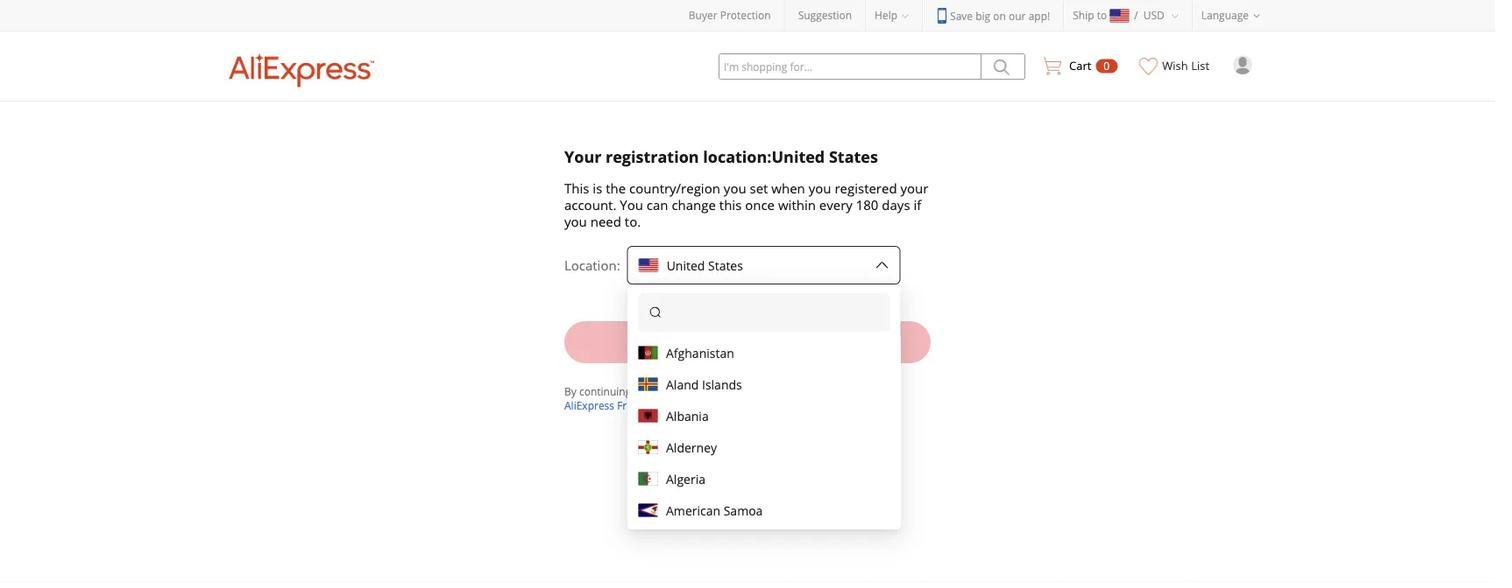Task type: vqa. For each thing, say whether or not it's contained in the screenshot.
bottom 500+
no



Task type: describe. For each thing, give the bounding box(es) containing it.
your registration location:united states
[[564, 146, 878, 167]]

albania
[[666, 408, 709, 425]]

save big on our app!
[[950, 8, 1050, 23]]

arrowup image
[[875, 259, 889, 273]]

you left confirm
[[637, 384, 655, 399]]

suggestion link
[[798, 8, 852, 22]]

protection
[[720, 8, 771, 22]]

/ usd
[[1134, 8, 1165, 22]]

location:
[[564, 256, 620, 274]]

samoa
[[724, 503, 763, 519]]

continuing,
[[579, 384, 634, 399]]

wish list
[[1162, 58, 1210, 74]]

location:united
[[703, 146, 825, 167]]

app!
[[1029, 8, 1050, 23]]

cart
[[1069, 58, 1091, 74]]

registration
[[606, 146, 699, 167]]

to.
[[625, 213, 641, 231]]

set
[[750, 180, 768, 198]]

1 horizontal spatial states
[[829, 146, 878, 167]]

by
[[564, 384, 577, 399]]

by continuing, you confirm that you have read and accepted our aliexpress free membership agreement
[[564, 384, 879, 413]]

alderney
[[666, 440, 717, 456]]

language link
[[1193, 0, 1274, 31]]

and
[[793, 384, 812, 399]]

afghanistan
[[666, 345, 734, 362]]

you left need
[[564, 213, 587, 231]]

wish
[[1162, 58, 1188, 74]]

once
[[745, 196, 775, 214]]

american samoa
[[666, 503, 763, 519]]

buyer protection link
[[689, 8, 771, 22]]

membership
[[641, 398, 704, 413]]

180
[[856, 196, 879, 214]]

within
[[778, 196, 816, 214]]

accepted
[[815, 384, 859, 399]]

have
[[742, 384, 765, 399]]

you right when
[[809, 180, 831, 198]]

when
[[772, 180, 805, 198]]

your
[[564, 146, 602, 167]]

you right that on the left of the page
[[721, 384, 739, 399]]

agreement
[[707, 398, 761, 413]]

I'm shopping for... text field
[[719, 53, 982, 80]]

aliexpress free membership agreement link
[[564, 398, 761, 413]]

if
[[914, 196, 922, 214]]

language
[[1202, 8, 1249, 22]]

account.
[[564, 196, 617, 214]]



Task type: locate. For each thing, give the bounding box(es) containing it.
/
[[1134, 8, 1138, 22]]

our right on
[[1009, 8, 1026, 23]]

our right the "accepted"
[[862, 384, 879, 399]]

united states
[[667, 257, 743, 274]]

to
[[1097, 8, 1107, 22]]

united
[[667, 257, 705, 274]]

ship to
[[1073, 8, 1107, 22]]

algeria
[[666, 471, 706, 488]]

your
[[901, 180, 929, 198]]

you left set
[[724, 180, 746, 198]]

aland islands
[[666, 376, 742, 393]]

need
[[591, 213, 621, 231]]

0 horizontal spatial our
[[862, 384, 879, 399]]

states up registered
[[829, 146, 878, 167]]

1 horizontal spatial our
[[1009, 8, 1026, 23]]

list
[[1191, 58, 1210, 74]]

confirm
[[657, 384, 696, 399]]

that
[[698, 384, 718, 399]]

is
[[593, 180, 602, 198]]

big
[[976, 8, 991, 23]]

our inside by continuing, you confirm that you have read and accepted our aliexpress free membership agreement
[[862, 384, 879, 399]]

days
[[882, 196, 910, 214]]

you
[[724, 180, 746, 198], [809, 180, 831, 198], [564, 213, 587, 231], [637, 384, 655, 399], [721, 384, 739, 399]]

this is the country/region you set when you registered your account. you can change this once within every 180 days if you need to.
[[564, 180, 929, 231]]

0
[[1104, 59, 1110, 73]]

wish list link
[[1131, 32, 1219, 89]]

1 vertical spatial our
[[862, 384, 879, 399]]

change button
[[564, 322, 931, 364]]

help
[[875, 8, 898, 22]]

can
[[647, 196, 668, 214]]

ship
[[1073, 8, 1094, 22]]

our
[[1009, 8, 1026, 23], [862, 384, 879, 399]]

states
[[829, 146, 878, 167], [708, 257, 743, 274]]

islands
[[702, 376, 742, 393]]

suggestion
[[798, 8, 852, 22]]

buyer protection
[[689, 8, 771, 22]]

american
[[666, 503, 721, 519]]

None submit
[[982, 53, 1025, 80]]

read
[[768, 384, 790, 399]]

every
[[819, 196, 853, 214]]

save
[[950, 8, 973, 23]]

free
[[617, 398, 639, 413]]

aland
[[666, 376, 699, 393]]

0 vertical spatial our
[[1009, 8, 1026, 23]]

you
[[620, 196, 643, 214]]

aliexpress
[[564, 398, 614, 413]]

0 vertical spatial states
[[829, 146, 878, 167]]

0 horizontal spatial states
[[708, 257, 743, 274]]

country/region
[[629, 180, 720, 198]]

buyer
[[689, 8, 717, 22]]

change
[[672, 196, 716, 214]]

registered
[[835, 180, 897, 198]]

change
[[719, 332, 776, 353]]

this
[[719, 196, 742, 214]]

this
[[564, 180, 589, 198]]

usd
[[1144, 8, 1165, 22]]

save big on our app! link
[[936, 8, 1050, 24]]

1 vertical spatial states
[[708, 257, 743, 274]]

states right united
[[708, 257, 743, 274]]

the
[[606, 180, 626, 198]]

on
[[993, 8, 1006, 23]]



